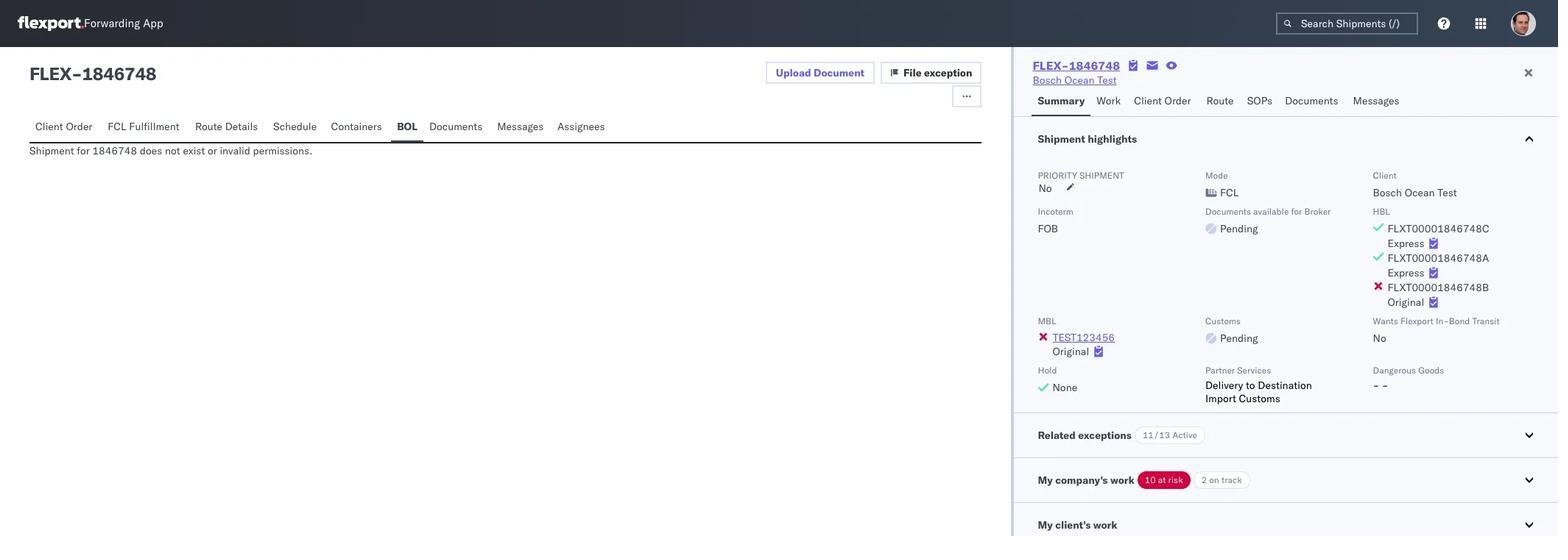 Task type: vqa. For each thing, say whether or not it's contained in the screenshot.
OCEAN to the top
yes



Task type: describe. For each thing, give the bounding box(es) containing it.
my client's work button
[[1014, 504, 1558, 537]]

priority
[[1038, 170, 1077, 181]]

risk
[[1168, 475, 1183, 486]]

11/13 active
[[1143, 430, 1197, 441]]

fcl fulfillment button
[[102, 113, 189, 142]]

flex-
[[1033, 58, 1069, 73]]

messages for 'messages' button to the right
[[1353, 94, 1400, 108]]

exception
[[924, 66, 972, 80]]

forwarding app
[[84, 17, 163, 31]]

2 horizontal spatial -
[[1382, 379, 1388, 393]]

related exceptions
[[1038, 429, 1132, 443]]

bol
[[397, 120, 417, 133]]

mode
[[1205, 170, 1228, 181]]

bosch ocean test link
[[1033, 73, 1117, 88]]

2 on track
[[1202, 475, 1242, 486]]

route button
[[1201, 88, 1241, 116]]

0 vertical spatial test
[[1097, 74, 1117, 87]]

bol button
[[391, 113, 423, 142]]

forwarding
[[84, 17, 140, 31]]

route details button
[[189, 113, 267, 142]]

app
[[143, 17, 163, 31]]

details
[[225, 120, 258, 133]]

messages for leftmost 'messages' button
[[497, 120, 544, 133]]

1 horizontal spatial messages button
[[1347, 88, 1407, 116]]

priority shipment
[[1038, 170, 1124, 181]]

file exception
[[904, 66, 972, 80]]

test inside the 'client bosch ocean test incoterm fob'
[[1438, 186, 1457, 200]]

documents available for broker
[[1205, 206, 1331, 217]]

wants flexport in-bond transit no
[[1373, 316, 1500, 345]]

work button
[[1091, 88, 1128, 116]]

my for my client's work
[[1038, 519, 1053, 532]]

0 horizontal spatial documents button
[[423, 113, 491, 142]]

1 horizontal spatial documents
[[1205, 206, 1251, 217]]

fcl for fcl fulfillment
[[108, 120, 126, 133]]

fcl fulfillment
[[108, 120, 179, 133]]

bond
[[1449, 316, 1470, 327]]

document
[[814, 66, 865, 80]]

available
[[1253, 206, 1289, 217]]

incoterm
[[1038, 206, 1074, 217]]

0 horizontal spatial client order button
[[29, 113, 102, 142]]

flexport
[[1401, 316, 1434, 327]]

1 horizontal spatial -
[[1373, 379, 1379, 393]]

work for my client's work
[[1093, 519, 1118, 532]]

shipment for 1846748 does not exist or invalid permissions.
[[29, 144, 313, 158]]

0 vertical spatial ocean
[[1065, 74, 1095, 87]]

containers button
[[325, 113, 391, 142]]

10
[[1145, 475, 1156, 486]]

1 horizontal spatial client order button
[[1128, 88, 1201, 116]]

import
[[1205, 393, 1236, 406]]

assignees button
[[551, 113, 614, 142]]

shipment highlights button
[[1014, 117, 1558, 161]]

0 horizontal spatial -
[[71, 63, 82, 85]]

2
[[1202, 475, 1207, 486]]

bosch inside bosch ocean test link
[[1033, 74, 1062, 87]]

does
[[140, 144, 162, 158]]

0 vertical spatial order
[[1165, 94, 1191, 108]]

active
[[1173, 430, 1197, 441]]

bosch inside the 'client bosch ocean test incoterm fob'
[[1373, 186, 1402, 200]]

schedule
[[273, 120, 317, 133]]

1 vertical spatial documents
[[429, 120, 483, 133]]

work for my company's work
[[1110, 474, 1135, 487]]

highlights
[[1088, 133, 1137, 146]]

1 horizontal spatial for
[[1291, 206, 1302, 217]]

pending for customs
[[1220, 332, 1258, 345]]

flxt00001846748c
[[1388, 222, 1490, 236]]

0 vertical spatial no
[[1039, 182, 1052, 195]]

summary
[[1038, 94, 1085, 108]]

route for route
[[1207, 94, 1234, 108]]

test123456
[[1053, 331, 1115, 345]]

in-
[[1436, 316, 1449, 327]]

10 at risk
[[1145, 475, 1183, 486]]

my company's work
[[1038, 474, 1135, 487]]

permissions.
[[253, 144, 313, 158]]

none
[[1053, 381, 1078, 395]]

client for the rightmost the client order button
[[1134, 94, 1162, 108]]

hbl
[[1373, 206, 1390, 217]]

exist
[[183, 144, 205, 158]]

flex
[[29, 63, 71, 85]]

at
[[1158, 475, 1166, 486]]

express for flxt00001846748c
[[1388, 237, 1425, 250]]

1846748 for does not exist or invalid permissions.
[[92, 144, 137, 158]]

client's
[[1055, 519, 1091, 532]]

invalid
[[220, 144, 250, 158]]

not
[[165, 144, 180, 158]]

fulfillment
[[129, 120, 179, 133]]

exceptions
[[1078, 429, 1132, 443]]

sops
[[1247, 94, 1273, 108]]



Task type: locate. For each thing, give the bounding box(es) containing it.
0 horizontal spatial messages button
[[491, 113, 551, 142]]

1 vertical spatial client order
[[35, 120, 92, 133]]

schedule button
[[267, 113, 325, 142]]

bosch ocean test
[[1033, 74, 1117, 87]]

route inside button
[[195, 120, 222, 133]]

pending up services
[[1220, 332, 1258, 345]]

partner
[[1205, 365, 1235, 376]]

customs
[[1205, 316, 1241, 327], [1239, 393, 1280, 406]]

for left broker
[[1291, 206, 1302, 217]]

1 horizontal spatial order
[[1165, 94, 1191, 108]]

1846748 up bosch ocean test at the right top of page
[[1069, 58, 1120, 73]]

1 vertical spatial messages
[[497, 120, 544, 133]]

shipment
[[1080, 170, 1124, 181]]

wants
[[1373, 316, 1398, 327]]

fcl down 'mode'
[[1220, 186, 1239, 200]]

2 vertical spatial documents
[[1205, 206, 1251, 217]]

0 horizontal spatial bosch
[[1033, 74, 1062, 87]]

my client's work
[[1038, 519, 1118, 532]]

fob
[[1038, 222, 1058, 236]]

1 horizontal spatial route
[[1207, 94, 1234, 108]]

0 horizontal spatial for
[[77, 144, 90, 158]]

1 vertical spatial my
[[1038, 519, 1053, 532]]

flxt00001846748b
[[1388, 281, 1489, 295]]

1 vertical spatial customs
[[1239, 393, 1280, 406]]

0 horizontal spatial messages
[[497, 120, 544, 133]]

work left 10
[[1110, 474, 1135, 487]]

on
[[1209, 475, 1219, 486]]

client order button
[[1128, 88, 1201, 116], [29, 113, 102, 142]]

client order
[[1134, 94, 1191, 108], [35, 120, 92, 133]]

file exception button
[[881, 62, 982, 84], [881, 62, 982, 84]]

order down the flex - 1846748 in the top left of the page
[[66, 120, 92, 133]]

dangerous
[[1373, 365, 1416, 376]]

flex-1846748
[[1033, 58, 1120, 73]]

0 horizontal spatial original
[[1053, 345, 1089, 359]]

1 vertical spatial client
[[35, 120, 63, 133]]

express up flxt00001846748a
[[1388, 237, 1425, 250]]

1 vertical spatial bosch
[[1373, 186, 1402, 200]]

or
[[208, 144, 217, 158]]

0 vertical spatial original
[[1388, 296, 1424, 309]]

customs down services
[[1239, 393, 1280, 406]]

delivery
[[1205, 379, 1243, 393]]

sops button
[[1241, 88, 1279, 116]]

1 horizontal spatial ocean
[[1405, 186, 1435, 200]]

test123456 button
[[1053, 331, 1115, 345]]

transit
[[1472, 316, 1500, 327]]

1 vertical spatial ocean
[[1405, 186, 1435, 200]]

documents down 'mode'
[[1205, 206, 1251, 217]]

0 vertical spatial client
[[1134, 94, 1162, 108]]

1 horizontal spatial test
[[1438, 186, 1457, 200]]

1 horizontal spatial client order
[[1134, 94, 1191, 108]]

1 vertical spatial fcl
[[1220, 186, 1239, 200]]

1 horizontal spatial original
[[1388, 296, 1424, 309]]

client bosch ocean test incoterm fob
[[1038, 170, 1457, 236]]

mbl
[[1038, 316, 1056, 327]]

upload
[[776, 66, 811, 80]]

bosch down "flex-"
[[1033, 74, 1062, 87]]

0 horizontal spatial documents
[[429, 120, 483, 133]]

client down flex
[[35, 120, 63, 133]]

2 horizontal spatial documents
[[1285, 94, 1338, 108]]

client for leftmost the client order button
[[35, 120, 63, 133]]

0 vertical spatial pending
[[1220, 222, 1258, 236]]

work inside the my client's work button
[[1093, 519, 1118, 532]]

shipment for shipment highlights
[[1038, 133, 1085, 146]]

my left company's
[[1038, 474, 1053, 487]]

1 express from the top
[[1388, 237, 1425, 250]]

0 horizontal spatial route
[[195, 120, 222, 133]]

my left client's
[[1038, 519, 1053, 532]]

pending
[[1220, 222, 1258, 236], [1220, 332, 1258, 345]]

0 horizontal spatial fcl
[[108, 120, 126, 133]]

pending for documents available for broker
[[1220, 222, 1258, 236]]

client up hbl
[[1373, 170, 1397, 181]]

1 vertical spatial test
[[1438, 186, 1457, 200]]

0 vertical spatial bosch
[[1033, 74, 1062, 87]]

test up flxt00001846748c
[[1438, 186, 1457, 200]]

express for flxt00001846748a
[[1388, 267, 1425, 280]]

file
[[904, 66, 922, 80]]

related
[[1038, 429, 1076, 443]]

client inside the 'client bosch ocean test incoterm fob'
[[1373, 170, 1397, 181]]

forwarding app link
[[18, 16, 163, 31]]

1 pending from the top
[[1220, 222, 1258, 236]]

documents
[[1285, 94, 1338, 108], [429, 120, 483, 133], [1205, 206, 1251, 217]]

broker
[[1305, 206, 1331, 217]]

client order down flex
[[35, 120, 92, 133]]

ocean down flex-1846748 link
[[1065, 74, 1095, 87]]

11/13
[[1143, 430, 1170, 441]]

1846748 left does
[[92, 144, 137, 158]]

0 vertical spatial work
[[1110, 474, 1135, 487]]

documents button up shipment highlights button
[[1279, 88, 1347, 116]]

destination
[[1258, 379, 1312, 393]]

upload document button
[[766, 62, 875, 84]]

ocean inside the 'client bosch ocean test incoterm fob'
[[1405, 186, 1435, 200]]

2 express from the top
[[1388, 267, 1425, 280]]

customs inside partner services delivery to destination import customs
[[1239, 393, 1280, 406]]

documents up shipment highlights button
[[1285, 94, 1338, 108]]

0 horizontal spatial no
[[1039, 182, 1052, 195]]

1 horizontal spatial bosch
[[1373, 186, 1402, 200]]

route up or
[[195, 120, 222, 133]]

for left does
[[77, 144, 90, 158]]

pending down documents available for broker
[[1220, 222, 1258, 236]]

1 horizontal spatial documents button
[[1279, 88, 1347, 116]]

track
[[1222, 475, 1242, 486]]

client order button down flex
[[29, 113, 102, 142]]

original down test123456 button
[[1053, 345, 1089, 359]]

2 my from the top
[[1038, 519, 1053, 532]]

summary button
[[1032, 88, 1091, 116]]

route for route details
[[195, 120, 222, 133]]

dangerous goods - -
[[1373, 365, 1444, 393]]

client order button right work
[[1128, 88, 1201, 116]]

0 vertical spatial fcl
[[108, 120, 126, 133]]

2 vertical spatial client
[[1373, 170, 1397, 181]]

company's
[[1055, 474, 1108, 487]]

1 vertical spatial original
[[1053, 345, 1089, 359]]

0 vertical spatial route
[[1207, 94, 1234, 108]]

2 pending from the top
[[1220, 332, 1258, 345]]

original up flexport
[[1388, 296, 1424, 309]]

fcl inside fcl fulfillment button
[[108, 120, 126, 133]]

order
[[1165, 94, 1191, 108], [66, 120, 92, 133]]

no down priority
[[1039, 182, 1052, 195]]

test
[[1097, 74, 1117, 87], [1438, 186, 1457, 200]]

0 vertical spatial customs
[[1205, 316, 1241, 327]]

flex - 1846748
[[29, 63, 156, 85]]

shipment inside button
[[1038, 133, 1085, 146]]

my
[[1038, 474, 1053, 487], [1038, 519, 1053, 532]]

1 horizontal spatial client
[[1134, 94, 1162, 108]]

0 horizontal spatial client
[[35, 120, 63, 133]]

shipment for shipment for 1846748 does not exist or invalid permissions.
[[29, 144, 74, 158]]

no down wants
[[1373, 332, 1386, 345]]

1846748 down forwarding app
[[82, 63, 156, 85]]

1846748 for 1846748
[[82, 63, 156, 85]]

fcl left the fulfillment
[[108, 120, 126, 133]]

my inside button
[[1038, 519, 1053, 532]]

documents right bol
[[429, 120, 483, 133]]

hold
[[1038, 365, 1057, 376]]

0 vertical spatial messages
[[1353, 94, 1400, 108]]

documents button right bol
[[423, 113, 491, 142]]

1 vertical spatial order
[[66, 120, 92, 133]]

1 horizontal spatial no
[[1373, 332, 1386, 345]]

1 vertical spatial route
[[195, 120, 222, 133]]

2 horizontal spatial client
[[1373, 170, 1397, 181]]

containers
[[331, 120, 382, 133]]

order left route button
[[1165, 94, 1191, 108]]

ocean
[[1065, 74, 1095, 87], [1405, 186, 1435, 200]]

ocean up flxt00001846748c
[[1405, 186, 1435, 200]]

messages
[[1353, 94, 1400, 108], [497, 120, 544, 133]]

route details
[[195, 120, 258, 133]]

services
[[1237, 365, 1271, 376]]

1 vertical spatial pending
[[1220, 332, 1258, 345]]

0 vertical spatial express
[[1388, 237, 1425, 250]]

1 horizontal spatial fcl
[[1220, 186, 1239, 200]]

1 my from the top
[[1038, 474, 1053, 487]]

no inside wants flexport in-bond transit no
[[1373, 332, 1386, 345]]

Search Shipments (/) text field
[[1276, 13, 1418, 35]]

route
[[1207, 94, 1234, 108], [195, 120, 222, 133]]

express up flxt00001846748b on the bottom right of the page
[[1388, 267, 1425, 280]]

0 vertical spatial documents
[[1285, 94, 1338, 108]]

my for my company's work
[[1038, 474, 1053, 487]]

bosch up hbl
[[1373, 186, 1402, 200]]

1 vertical spatial no
[[1373, 332, 1386, 345]]

0 horizontal spatial test
[[1097, 74, 1117, 87]]

1 horizontal spatial messages
[[1353, 94, 1400, 108]]

work right client's
[[1093, 519, 1118, 532]]

partner services delivery to destination import customs
[[1205, 365, 1312, 406]]

assignees
[[557, 120, 605, 133]]

shipment highlights
[[1038, 133, 1137, 146]]

no
[[1039, 182, 1052, 195], [1373, 332, 1386, 345]]

documents button
[[1279, 88, 1347, 116], [423, 113, 491, 142]]

client
[[1134, 94, 1162, 108], [35, 120, 63, 133], [1373, 170, 1397, 181]]

1 vertical spatial for
[[1291, 206, 1302, 217]]

0 horizontal spatial ocean
[[1065, 74, 1095, 87]]

route left sops
[[1207, 94, 1234, 108]]

client order right work button
[[1134, 94, 1191, 108]]

client right work button
[[1134, 94, 1162, 108]]

test up work
[[1097, 74, 1117, 87]]

flexport. image
[[18, 16, 84, 31]]

work
[[1097, 94, 1121, 108]]

0 vertical spatial for
[[77, 144, 90, 158]]

messages button
[[1347, 88, 1407, 116], [491, 113, 551, 142]]

fcl
[[108, 120, 126, 133], [1220, 186, 1239, 200]]

1 vertical spatial express
[[1388, 267, 1425, 280]]

work
[[1110, 474, 1135, 487], [1093, 519, 1118, 532]]

0 vertical spatial my
[[1038, 474, 1053, 487]]

to
[[1246, 379, 1255, 393]]

express
[[1388, 237, 1425, 250], [1388, 267, 1425, 280]]

route inside button
[[1207, 94, 1234, 108]]

0 horizontal spatial order
[[66, 120, 92, 133]]

1 vertical spatial work
[[1093, 519, 1118, 532]]

flex-1846748 link
[[1033, 58, 1120, 73]]

0 horizontal spatial client order
[[35, 120, 92, 133]]

fcl for fcl
[[1220, 186, 1239, 200]]

flxt00001846748a
[[1388, 252, 1489, 265]]

0 vertical spatial client order
[[1134, 94, 1191, 108]]

customs up partner
[[1205, 316, 1241, 327]]

0 horizontal spatial shipment
[[29, 144, 74, 158]]

1 horizontal spatial shipment
[[1038, 133, 1085, 146]]

goods
[[1418, 365, 1444, 376]]



